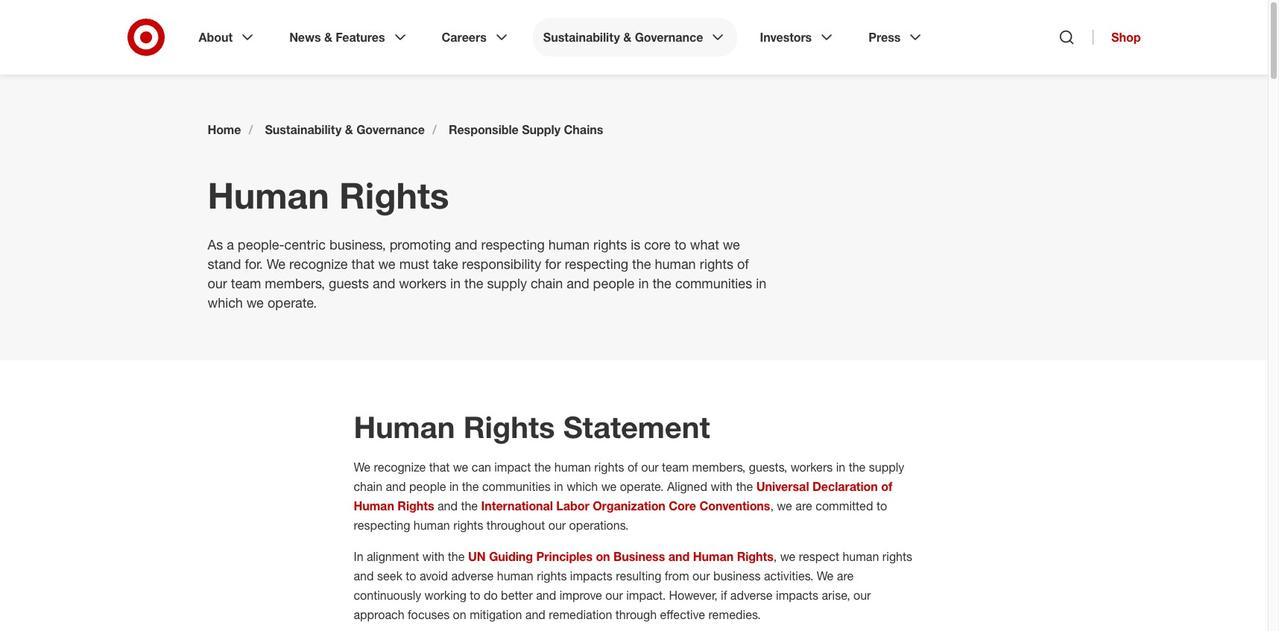 Task type: describe. For each thing, give the bounding box(es) containing it.
rights up impact
[[464, 409, 555, 445]]

for.
[[245, 256, 263, 272]]

1 vertical spatial impacts
[[777, 588, 819, 603]]

impact
[[495, 460, 531, 475]]

which inside the we recognize that we can impact the human rights of our team members, guests, workers in the supply chain and people in the communities in which we operate. aligned with the
[[567, 480, 598, 494]]

labor
[[557, 499, 590, 514]]

rights up business
[[737, 550, 774, 565]]

& for careers
[[324, 30, 333, 45]]

team inside as a people-centric business, promoting and respecting human rights is core to what we stand for. we recognize that we must take responsibility for respecting the human rights of our team members, guests and workers in the supply chain and people in the communities in which we operate.
[[231, 275, 261, 292]]

of inside as a people-centric business, promoting and respecting human rights is core to what we stand for. we recognize that we must take responsibility for respecting the human rights of our team members, guests and workers in the supply chain and people in the communities in which we operate.
[[738, 256, 749, 272]]

we inside the we recognize that we can impact the human rights of our team members, guests, workers in the supply chain and people in the communities in which we operate. aligned with the
[[354, 460, 371, 475]]

chains
[[564, 122, 604, 137]]

supply inside as a people-centric business, promoting and respecting human rights is core to what we stand for. we recognize that we must take responsibility for respecting the human rights of our team members, guests and workers in the supply chain and people in the communities in which we operate.
[[487, 275, 527, 292]]

activities.
[[765, 569, 814, 584]]

1 horizontal spatial sustainability & governance link
[[533, 18, 738, 57]]

home
[[208, 122, 241, 137]]

shop
[[1112, 30, 1142, 45]]

resulting
[[616, 569, 662, 584]]

responsibility
[[462, 256, 542, 272]]

promoting
[[390, 236, 451, 253]]

governance for bottommost sustainability & governance link
[[357, 122, 425, 137]]

to inside , we are committed to respecting human rights throughout our operations.
[[877, 499, 888, 514]]

operate. inside the we recognize that we can impact the human rights of our team members, guests, workers in the supply chain and people in the communities in which we operate. aligned with the
[[620, 480, 664, 494]]

rights inside the we recognize that we can impact the human rights of our team members, guests, workers in the supply chain and people in the communities in which we operate. aligned with the
[[595, 460, 625, 475]]

on inside , we respect human rights and seek to avoid adverse human rights impacts resulting from our business activities. we are continuously working to do better and improve our impact. however, if adverse impacts arise, our approach focuses on mitigation and remediation through effective remedies.
[[453, 608, 467, 623]]

responsible supply chains
[[449, 122, 604, 137]]

mitigation
[[470, 608, 522, 623]]

and the international labor organization core conventions
[[435, 499, 771, 514]]

, we respect human rights and seek to avoid adverse human rights impacts resulting from our business activities. we are continuously working to do better and improve our impact. however, if adverse impacts arise, our approach focuses on mitigation and remediation through effective remedies.
[[354, 550, 913, 623]]

communities inside as a people-centric business, promoting and respecting human rights is core to what we stand for. we recognize that we must take responsibility for respecting the human rights of our team members, guests and workers in the supply chain and people in the communities in which we operate.
[[676, 275, 753, 292]]

core
[[669, 499, 697, 514]]

continuously
[[354, 588, 422, 603]]

focuses
[[408, 608, 450, 623]]

careers
[[442, 30, 487, 45]]

universal declaration of human rights link
[[354, 480, 893, 514]]

avoid
[[420, 569, 448, 584]]

in
[[354, 550, 364, 565]]

recognize inside as a people-centric business, promoting and respecting human rights is core to what we stand for. we recognize that we must take responsibility for respecting the human rights of our team members, guests and workers in the supply chain and people in the communities in which we operate.
[[289, 256, 348, 272]]

human rights
[[208, 174, 449, 217]]

& for responsible supply chains
[[345, 122, 353, 137]]

operations.
[[570, 518, 629, 533]]

un guiding principles on business and human rights link
[[468, 550, 774, 565]]

human right respect
[[843, 550, 880, 565]]

approach
[[354, 608, 405, 623]]

is
[[631, 236, 641, 253]]

we right what
[[723, 236, 741, 253]]

of inside universal declaration of human rights
[[882, 480, 893, 494]]

people-
[[238, 236, 285, 253]]

2 horizontal spatial &
[[624, 30, 632, 45]]

centric
[[285, 236, 326, 253]]

aligned
[[668, 480, 708, 494]]

organization
[[593, 499, 666, 514]]

remedies.
[[709, 608, 761, 623]]

as
[[208, 236, 223, 253]]

are inside , we respect human rights and seek to avoid adverse human rights impacts resulting from our business activities. we are continuously working to do better and improve our impact. however, if adverse impacts arise, our approach focuses on mitigation and remediation through effective remedies.
[[837, 569, 854, 584]]

if
[[721, 588, 728, 603]]

are inside , we are committed to respecting human rights throughout our operations.
[[796, 499, 813, 514]]

to right 'seek'
[[406, 569, 417, 584]]

stand
[[208, 256, 241, 272]]

0 vertical spatial sustainability & governance
[[544, 30, 704, 45]]

universal
[[757, 480, 810, 494]]

conventions
[[700, 499, 771, 514]]

universal declaration of human rights
[[354, 480, 893, 514]]

members, inside the we recognize that we can impact the human rights of our team members, guests, workers in the supply chain and people in the communities in which we operate. aligned with the
[[693, 460, 746, 475]]

shop link
[[1094, 30, 1142, 45]]

respecting inside , we are committed to respecting human rights throughout our operations.
[[354, 518, 410, 533]]

seek
[[377, 569, 403, 584]]

supply
[[522, 122, 561, 137]]

chain inside as a people-centric business, promoting and respecting human rights is core to what we stand for. we recognize that we must take responsibility for respecting the human rights of our team members, guests and workers in the supply chain and people in the communities in which we operate.
[[531, 275, 563, 292]]

from
[[665, 569, 690, 584]]

0 vertical spatial adverse
[[452, 569, 494, 584]]

of inside the we recognize that we can impact the human rights of our team members, guests, workers in the supply chain and people in the communities in which we operate. aligned with the
[[628, 460, 638, 475]]

our inside as a people-centric business, promoting and respecting human rights is core to what we stand for. we recognize that we must take responsibility for respecting the human rights of our team members, guests and workers in the supply chain and people in the communities in which we operate.
[[208, 275, 227, 292]]

people inside as a people-centric business, promoting and respecting human rights is core to what we stand for. we recognize that we must take responsibility for respecting the human rights of our team members, guests and workers in the supply chain and people in the communities in which we operate.
[[593, 275, 635, 292]]

working
[[425, 588, 467, 603]]

about link
[[188, 18, 267, 57]]

chain inside the we recognize that we can impact the human rights of our team members, guests, workers in the supply chain and people in the communities in which we operate. aligned with the
[[354, 480, 383, 494]]

core
[[645, 236, 671, 253]]

through
[[616, 608, 657, 623]]

1 vertical spatial with
[[423, 550, 445, 565]]

2 horizontal spatial respecting
[[565, 256, 629, 272]]

1 vertical spatial sustainability & governance
[[265, 122, 425, 137]]

1 horizontal spatial adverse
[[731, 588, 773, 603]]

in alignment with the un guiding principles on business and human rights
[[354, 550, 774, 565]]

and inside the we recognize that we can impact the human rights of our team members, guests, workers in the supply chain and people in the communities in which we operate. aligned with the
[[386, 480, 406, 494]]

human inside universal declaration of human rights
[[354, 499, 395, 514]]

our right arise,
[[854, 588, 872, 603]]

we up and the international labor organization core conventions
[[602, 480, 617, 494]]

we left the can
[[453, 460, 469, 475]]

1 vertical spatial sustainability & governance link
[[265, 122, 425, 137]]

press link
[[859, 18, 936, 57]]

for
[[545, 256, 561, 272]]

, for are
[[771, 499, 774, 514]]

0 vertical spatial on
[[596, 550, 611, 565]]

human rights statement
[[354, 409, 710, 445]]

we recognize that we can impact the human rights of our team members, guests, workers in the supply chain and people in the communities in which we operate. aligned with the
[[354, 460, 905, 494]]

better
[[501, 588, 533, 603]]

, we are committed to respecting human rights throughout our operations.
[[354, 499, 888, 533]]

investors
[[760, 30, 812, 45]]

take
[[433, 256, 459, 272]]

news & features
[[290, 30, 385, 45]]

principles
[[537, 550, 593, 565]]

with inside the we recognize that we can impact the human rights of our team members, guests, workers in the supply chain and people in the communities in which we operate. aligned with the
[[711, 480, 733, 494]]

as a people-centric business, promoting and respecting human rights is core to what we stand for. we recognize that we must take responsibility for respecting the human rights of our team members, guests and workers in the supply chain and people in the communities in which we operate.
[[208, 236, 767, 311]]

we left must
[[379, 256, 396, 272]]

guests
[[329, 275, 369, 292]]

what
[[691, 236, 720, 253]]



Task type: vqa. For each thing, say whether or not it's contained in the screenshot.
Q&A
no



Task type: locate. For each thing, give the bounding box(es) containing it.
0 vertical spatial chain
[[531, 275, 563, 292]]

1 vertical spatial supply
[[870, 460, 905, 475]]

rights up promoting
[[339, 174, 449, 217]]

sustainability for sustainability & governance link to the right
[[544, 30, 620, 45]]

operate.
[[268, 295, 317, 311], [620, 480, 664, 494]]

1 vertical spatial that
[[429, 460, 450, 475]]

careers link
[[432, 18, 521, 57]]

team up aligned
[[662, 460, 689, 475]]

1 horizontal spatial sustainability
[[544, 30, 620, 45]]

people inside the we recognize that we can impact the human rights of our team members, guests, workers in the supply chain and people in the communities in which we operate. aligned with the
[[409, 480, 446, 494]]

our up universal declaration of human rights 'link'
[[642, 460, 659, 475]]

rights up "alignment"
[[398, 499, 435, 514]]

0 horizontal spatial people
[[409, 480, 446, 494]]

effective
[[660, 608, 706, 623]]

1 horizontal spatial supply
[[870, 460, 905, 475]]

1 horizontal spatial operate.
[[620, 480, 664, 494]]

governance for sustainability & governance link to the right
[[635, 30, 704, 45]]

our up the however,
[[693, 569, 710, 584]]

0 vertical spatial with
[[711, 480, 733, 494]]

to right core
[[675, 236, 687, 253]]

chain
[[531, 275, 563, 292], [354, 480, 383, 494]]

business,
[[330, 236, 386, 253]]

that down business,
[[352, 256, 375, 272]]

remediation
[[549, 608, 613, 623]]

a
[[227, 236, 234, 253]]

which down stand
[[208, 295, 243, 311]]

statement
[[564, 409, 710, 445]]

must
[[400, 256, 429, 272]]

international labor organization core conventions link
[[482, 499, 771, 514]]

0 horizontal spatial operate.
[[268, 295, 317, 311]]

responsible supply chains link
[[449, 122, 604, 137]]

we down the universal
[[777, 499, 793, 514]]

1 horizontal spatial communities
[[676, 275, 753, 292]]

rights inside , we are committed to respecting human rights throughout our operations.
[[454, 518, 484, 533]]

news & features link
[[279, 18, 420, 57]]

supply inside the we recognize that we can impact the human rights of our team members, guests, workers in the supply chain and people in the communities in which we operate. aligned with the
[[870, 460, 905, 475]]

declaration
[[813, 480, 878, 494]]

members, down the centric
[[265, 275, 325, 292]]

that left the can
[[429, 460, 450, 475]]

workers down must
[[399, 275, 447, 292]]

impacts up improve
[[571, 569, 613, 584]]

sustainability inside sustainability & governance link
[[544, 30, 620, 45]]

1 horizontal spatial sustainability & governance
[[544, 30, 704, 45]]

0 vertical spatial members,
[[265, 275, 325, 292]]

team
[[231, 275, 261, 292], [662, 460, 689, 475]]

1 vertical spatial of
[[628, 460, 638, 475]]

1 vertical spatial ,
[[774, 550, 777, 565]]

human up "better"
[[497, 569, 534, 584]]

1 horizontal spatial members,
[[693, 460, 746, 475]]

throughout
[[487, 518, 545, 533]]

0 horizontal spatial &
[[324, 30, 333, 45]]

human up for
[[549, 236, 590, 253]]

communities
[[676, 275, 753, 292], [483, 480, 551, 494]]

communities down what
[[676, 275, 753, 292]]

2 horizontal spatial of
[[882, 480, 893, 494]]

2 horizontal spatial we
[[817, 569, 834, 584]]

1 vertical spatial chain
[[354, 480, 383, 494]]

guests,
[[749, 460, 788, 475]]

we down the for.
[[247, 295, 264, 311]]

however,
[[669, 588, 718, 603]]

1 vertical spatial on
[[453, 608, 467, 623]]

respect
[[799, 550, 840, 565]]

0 vertical spatial respecting
[[481, 236, 545, 253]]

0 horizontal spatial respecting
[[354, 518, 410, 533]]

workers inside as a people-centric business, promoting and respecting human rights is core to what we stand for. we recognize that we must take responsibility for respecting the human rights of our team members, guests and workers in the supply chain and people in the communities in which we operate.
[[399, 275, 447, 292]]

0 vertical spatial people
[[593, 275, 635, 292]]

un
[[468, 550, 486, 565]]

0 horizontal spatial sustainability
[[265, 122, 342, 137]]

communities up international
[[483, 480, 551, 494]]

1 horizontal spatial team
[[662, 460, 689, 475]]

1 vertical spatial governance
[[357, 122, 425, 137]]

, down the universal
[[771, 499, 774, 514]]

people
[[593, 275, 635, 292], [409, 480, 446, 494]]

our down stand
[[208, 275, 227, 292]]

respecting up the responsibility
[[481, 236, 545, 253]]

impacts
[[571, 569, 613, 584], [777, 588, 819, 603]]

and
[[455, 236, 478, 253], [373, 275, 396, 292], [567, 275, 590, 292], [386, 480, 406, 494], [438, 499, 458, 514], [669, 550, 690, 565], [354, 569, 374, 584], [536, 588, 557, 603], [526, 608, 546, 623]]

1 horizontal spatial governance
[[635, 30, 704, 45]]

0 vertical spatial team
[[231, 275, 261, 292]]

we
[[267, 256, 286, 272], [354, 460, 371, 475], [817, 569, 834, 584]]

home link
[[208, 122, 241, 137]]

0 horizontal spatial sustainability & governance
[[265, 122, 425, 137]]

0 horizontal spatial of
[[628, 460, 638, 475]]

do
[[484, 588, 498, 603]]

members,
[[265, 275, 325, 292], [693, 460, 746, 475]]

rights inside universal declaration of human rights
[[398, 499, 435, 514]]

0 vertical spatial we
[[267, 256, 286, 272]]

we inside as a people-centric business, promoting and respecting human rights is core to what we stand for. we recognize that we must take responsibility for respecting the human rights of our team members, guests and workers in the supply chain and people in the communities in which we operate.
[[267, 256, 286, 272]]

1 horizontal spatial people
[[593, 275, 635, 292]]

guiding
[[489, 550, 533, 565]]

0 horizontal spatial are
[[796, 499, 813, 514]]

workers up the universal
[[791, 460, 833, 475]]

improve
[[560, 588, 603, 603]]

0 horizontal spatial governance
[[357, 122, 425, 137]]

1 vertical spatial members,
[[693, 460, 746, 475]]

to left do
[[470, 588, 481, 603]]

human inside the we recognize that we can impact the human rights of our team members, guests, workers in the supply chain and people in the communities in which we operate. aligned with the
[[555, 460, 591, 475]]

0 horizontal spatial with
[[423, 550, 445, 565]]

0 vertical spatial workers
[[399, 275, 447, 292]]

1 vertical spatial are
[[837, 569, 854, 584]]

0 horizontal spatial adverse
[[452, 569, 494, 584]]

to
[[675, 236, 687, 253], [877, 499, 888, 514], [406, 569, 417, 584], [470, 588, 481, 603]]

team inside the we recognize that we can impact the human rights of our team members, guests, workers in the supply chain and people in the communities in which we operate. aligned with the
[[662, 460, 689, 475]]

0 horizontal spatial impacts
[[571, 569, 613, 584]]

respecting right for
[[565, 256, 629, 272]]

0 vertical spatial are
[[796, 499, 813, 514]]

,
[[771, 499, 774, 514], [774, 550, 777, 565]]

0 vertical spatial ,
[[771, 499, 774, 514]]

to inside as a people-centric business, promoting and respecting human rights is core to what we stand for. we recognize that we must take responsibility for respecting the human rights of our team members, guests and workers in the supply chain and people in the communities in which we operate.
[[675, 236, 687, 253]]

1 horizontal spatial we
[[354, 460, 371, 475]]

2 vertical spatial of
[[882, 480, 893, 494]]

0 horizontal spatial communities
[[483, 480, 551, 494]]

1 horizontal spatial respecting
[[481, 236, 545, 253]]

1 horizontal spatial of
[[738, 256, 749, 272]]

0 horizontal spatial we
[[267, 256, 286, 272]]

0 horizontal spatial on
[[453, 608, 467, 623]]

human
[[549, 236, 590, 253], [655, 256, 696, 272], [555, 460, 591, 475], [414, 518, 450, 533], [843, 550, 880, 565], [497, 569, 534, 584]]

news
[[290, 30, 321, 45]]

our up through
[[606, 588, 623, 603]]

1 vertical spatial which
[[567, 480, 598, 494]]

we inside , we are committed to respecting human rights throughout our operations.
[[777, 499, 793, 514]]

operate. up organization
[[620, 480, 664, 494]]

1 horizontal spatial recognize
[[374, 460, 426, 475]]

1 horizontal spatial that
[[429, 460, 450, 475]]

recognize
[[289, 256, 348, 272], [374, 460, 426, 475]]

members, inside as a people-centric business, promoting and respecting human rights is core to what we stand for. we recognize that we must take responsibility for respecting the human rights of our team members, guests and workers in the supply chain and people in the communities in which we operate.
[[265, 275, 325, 292]]

features
[[336, 30, 385, 45]]

are
[[796, 499, 813, 514], [837, 569, 854, 584]]

impacts down activities.
[[777, 588, 819, 603]]

sustainability & governance
[[544, 30, 704, 45], [265, 122, 425, 137]]

the
[[633, 256, 652, 272], [465, 275, 484, 292], [653, 275, 672, 292], [535, 460, 552, 475], [849, 460, 866, 475], [462, 480, 479, 494], [737, 480, 753, 494], [461, 499, 478, 514], [448, 550, 465, 565]]

0 vertical spatial recognize
[[289, 256, 348, 272]]

1 vertical spatial communities
[[483, 480, 551, 494]]

sustainability for bottommost sustainability & governance link
[[265, 122, 342, 137]]

human
[[208, 174, 329, 217], [354, 409, 455, 445], [354, 499, 395, 514], [694, 550, 734, 565]]

on down the operations.
[[596, 550, 611, 565]]

adverse down un
[[452, 569, 494, 584]]

1 horizontal spatial impacts
[[777, 588, 819, 603]]

we inside , we respect human rights and seek to avoid adverse human rights impacts resulting from our business activities. we are continuously working to do better and improve our impact. however, if adverse impacts arise, our approach focuses on mitigation and remediation through effective remedies.
[[781, 550, 796, 565]]

, inside , we are committed to respecting human rights throughout our operations.
[[771, 499, 774, 514]]

we up activities.
[[781, 550, 796, 565]]

can
[[472, 460, 491, 475]]

1 horizontal spatial are
[[837, 569, 854, 584]]

members, up aligned
[[693, 460, 746, 475]]

arise,
[[822, 588, 851, 603]]

recognize inside the we recognize that we can impact the human rights of our team members, guests, workers in the supply chain and people in the communities in which we operate. aligned with the
[[374, 460, 426, 475]]

respecting up "alignment"
[[354, 518, 410, 533]]

workers inside the we recognize that we can impact the human rights of our team members, guests, workers in the supply chain and people in the communities in which we operate. aligned with the
[[791, 460, 833, 475]]

press
[[869, 30, 901, 45]]

0 vertical spatial operate.
[[268, 295, 317, 311]]

operate. inside as a people-centric business, promoting and respecting human rights is core to what we stand for. we recognize that we must take responsibility for respecting the human rights of our team members, guests and workers in the supply chain and people in the communities in which we operate.
[[268, 295, 317, 311]]

, inside , we respect human rights and seek to avoid adverse human rights impacts resulting from our business activities. we are continuously working to do better and improve our impact. however, if adverse impacts arise, our approach focuses on mitigation and remediation through effective remedies.
[[774, 550, 777, 565]]

chain up in on the bottom of page
[[354, 480, 383, 494]]

0 vertical spatial of
[[738, 256, 749, 272]]

1 horizontal spatial chain
[[531, 275, 563, 292]]

business
[[714, 569, 761, 584]]

our
[[208, 275, 227, 292], [642, 460, 659, 475], [549, 518, 566, 533], [693, 569, 710, 584], [606, 588, 623, 603], [854, 588, 872, 603]]

0 horizontal spatial chain
[[354, 480, 383, 494]]

, up activities.
[[774, 550, 777, 565]]

human up labor
[[555, 460, 591, 475]]

adverse down business
[[731, 588, 773, 603]]

we inside , we respect human rights and seek to avoid adverse human rights impacts resulting from our business activities. we are continuously working to do better and improve our impact. however, if adverse impacts arise, our approach focuses on mitigation and remediation through effective remedies.
[[817, 569, 834, 584]]

committed
[[816, 499, 874, 514]]

our down labor
[[549, 518, 566, 533]]

0 vertical spatial impacts
[[571, 569, 613, 584]]

with up conventions
[[711, 480, 733, 494]]

respecting
[[481, 236, 545, 253], [565, 256, 629, 272], [354, 518, 410, 533]]

on down working
[[453, 608, 467, 623]]

of
[[738, 256, 749, 272], [628, 460, 638, 475], [882, 480, 893, 494]]

1 horizontal spatial which
[[567, 480, 598, 494]]

0 horizontal spatial team
[[231, 275, 261, 292]]

workers
[[399, 275, 447, 292], [791, 460, 833, 475]]

chain down for
[[531, 275, 563, 292]]

operate. down the centric
[[268, 295, 317, 311]]

with
[[711, 480, 733, 494], [423, 550, 445, 565]]

2 vertical spatial we
[[817, 569, 834, 584]]

human up "alignment"
[[414, 518, 450, 533]]

governance inside sustainability & governance link
[[635, 30, 704, 45]]

0 vertical spatial governance
[[635, 30, 704, 45]]

1 horizontal spatial workers
[[791, 460, 833, 475]]

0 horizontal spatial recognize
[[289, 256, 348, 272]]

0 vertical spatial that
[[352, 256, 375, 272]]

supply down the responsibility
[[487, 275, 527, 292]]

responsible
[[449, 122, 519, 137]]

0 vertical spatial supply
[[487, 275, 527, 292]]

0 horizontal spatial sustainability & governance link
[[265, 122, 425, 137]]

alignment
[[367, 550, 419, 565]]

business
[[614, 550, 666, 565]]

1 vertical spatial we
[[354, 460, 371, 475]]

about
[[199, 30, 233, 45]]

1 horizontal spatial on
[[596, 550, 611, 565]]

0 horizontal spatial which
[[208, 295, 243, 311]]

our inside , we are committed to respecting human rights throughout our operations.
[[549, 518, 566, 533]]

team down the for.
[[231, 275, 261, 292]]

2 vertical spatial respecting
[[354, 518, 410, 533]]

0 vertical spatial sustainability
[[544, 30, 620, 45]]

with up avoid
[[423, 550, 445, 565]]

that inside the we recognize that we can impact the human rights of our team members, guests, workers in the supply chain and people in the communities in which we operate. aligned with the
[[429, 460, 450, 475]]

rights
[[594, 236, 627, 253], [700, 256, 734, 272], [595, 460, 625, 475], [454, 518, 484, 533], [883, 550, 913, 565], [537, 569, 567, 584]]

1 vertical spatial sustainability
[[265, 122, 342, 137]]

investors link
[[750, 18, 847, 57]]

communities inside the we recognize that we can impact the human rights of our team members, guests, workers in the supply chain and people in the communities in which we operate. aligned with the
[[483, 480, 551, 494]]

0 horizontal spatial that
[[352, 256, 375, 272]]

supply up declaration
[[870, 460, 905, 475]]

1 vertical spatial operate.
[[620, 480, 664, 494]]

are up arise,
[[837, 569, 854, 584]]

which up labor
[[567, 480, 598, 494]]

that inside as a people-centric business, promoting and respecting human rights is core to what we stand for. we recognize that we must take responsibility for respecting the human rights of our team members, guests and workers in the supply chain and people in the communities in which we operate.
[[352, 256, 375, 272]]

governance
[[635, 30, 704, 45], [357, 122, 425, 137]]

1 vertical spatial adverse
[[731, 588, 773, 603]]

impact.
[[627, 588, 666, 603]]

0 horizontal spatial supply
[[487, 275, 527, 292]]

are down the universal
[[796, 499, 813, 514]]

human inside , we are committed to respecting human rights throughout our operations.
[[414, 518, 450, 533]]

international
[[482, 499, 553, 514]]

1 vertical spatial workers
[[791, 460, 833, 475]]

0 horizontal spatial workers
[[399, 275, 447, 292]]

1 vertical spatial team
[[662, 460, 689, 475]]

0 vertical spatial communities
[[676, 275, 753, 292]]

0 vertical spatial sustainability & governance link
[[533, 18, 738, 57]]

which inside as a people-centric business, promoting and respecting human rights is core to what we stand for. we recognize that we must take responsibility for respecting the human rights of our team members, guests and workers in the supply chain and people in the communities in which we operate.
[[208, 295, 243, 311]]

, for respect
[[774, 550, 777, 565]]

human down core
[[655, 256, 696, 272]]

sustainability & governance link
[[533, 18, 738, 57], [265, 122, 425, 137]]

0 vertical spatial which
[[208, 295, 243, 311]]

1 vertical spatial recognize
[[374, 460, 426, 475]]

0 horizontal spatial members,
[[265, 275, 325, 292]]

our inside the we recognize that we can impact the human rights of our team members, guests, workers in the supply chain and people in the communities in which we operate. aligned with the
[[642, 460, 659, 475]]

1 horizontal spatial &
[[345, 122, 353, 137]]

to right the committed
[[877, 499, 888, 514]]



